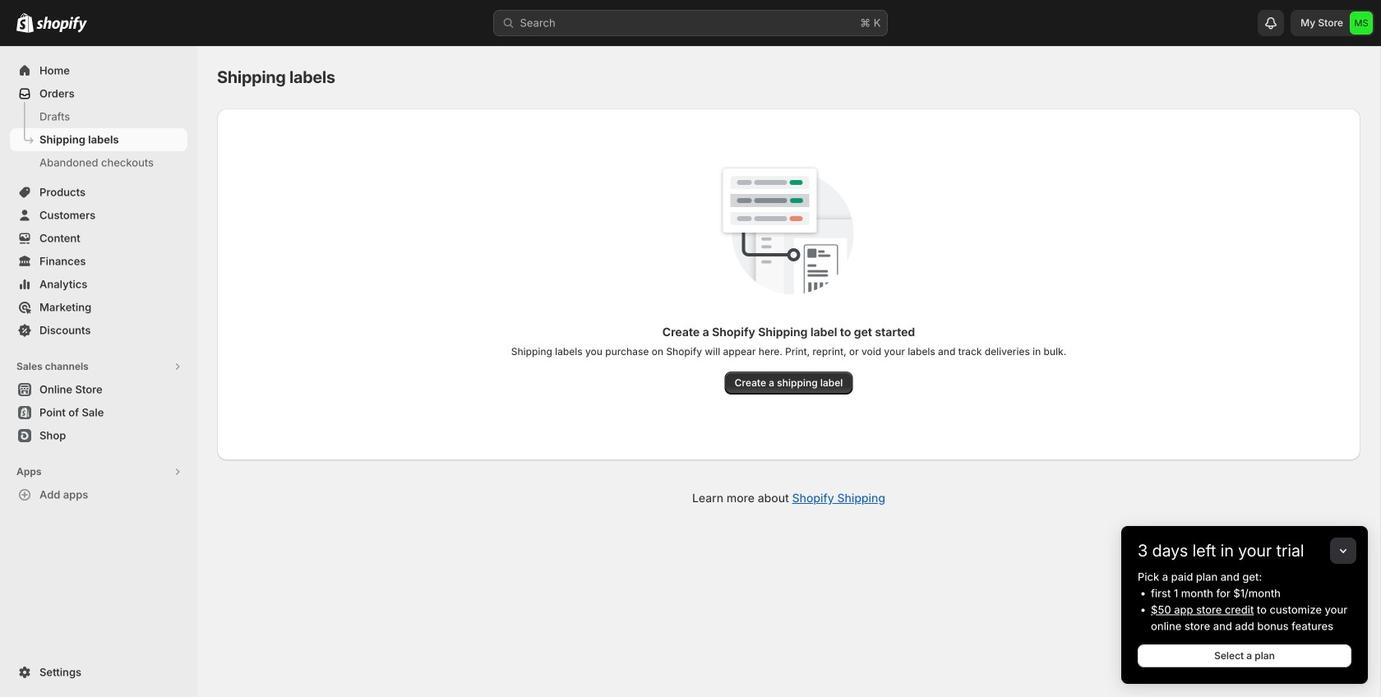 Task type: vqa. For each thing, say whether or not it's contained in the screenshot.
dialog
no



Task type: locate. For each thing, give the bounding box(es) containing it.
0 horizontal spatial shopify image
[[16, 13, 34, 33]]

shopify image
[[16, 13, 34, 33], [36, 16, 87, 33]]

my store image
[[1350, 12, 1373, 35]]



Task type: describe. For each thing, give the bounding box(es) containing it.
1 horizontal spatial shopify image
[[36, 16, 87, 33]]



